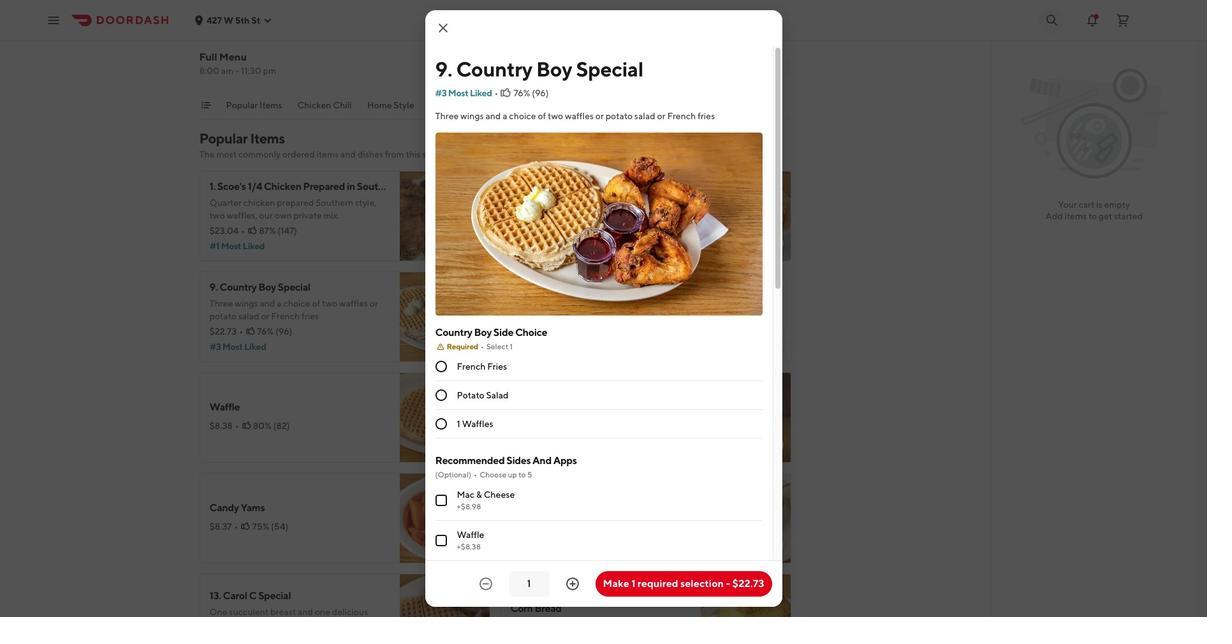 Task type: locate. For each thing, give the bounding box(es) containing it.
0 vertical spatial corn
[[637, 288, 659, 300]]

liked down 87%
[[243, 241, 265, 251]]

popular down 11:30
[[226, 100, 258, 110]]

items down the your
[[1066, 211, 1088, 221]]

0 vertical spatial wings
[[461, 111, 484, 121]]

9. inside dialog
[[435, 57, 453, 81]]

1 vertical spatial three
[[210, 299, 233, 309]]

0 vertical spatial 1
[[510, 342, 513, 352]]

special for 9. country boy special three wings and a choice of two waffles or potato salad or french fries
[[278, 281, 311, 294]]

mac up +$8.98
[[457, 490, 475, 500]]

country up combos
[[456, 57, 533, 81]]

french
[[668, 111, 696, 121], [271, 311, 300, 322], [457, 362, 486, 372]]

#1 most liked
[[210, 241, 265, 251]]

• for $22.70 •
[[542, 320, 545, 331]]

1 horizontal spatial (96)
[[532, 88, 549, 98]]

#2
[[511, 336, 522, 346]]

• right "$8.98"
[[537, 220, 541, 230]]

style inside 1. scoe's 1/4 chicken prepared in southern style quarter chicken prepared southern style, two waffles, our own private mix.
[[401, 181, 424, 193]]

waffle for waffle
[[210, 401, 240, 413]]

1 vertical spatial fries
[[302, 311, 319, 322]]

country inside country boy side choice group
[[435, 327, 473, 339]]

2 horizontal spatial boy
[[537, 57, 573, 81]]

0 vertical spatial items
[[260, 100, 282, 110]]

(54) for 75% (54)
[[271, 522, 289, 532]]

this
[[406, 149, 421, 160]]

1 horizontal spatial $22.73
[[733, 578, 765, 590]]

to inside the your cart is empty add items to get started
[[1089, 211, 1098, 221]]

corn down current quantity is 1 number field at left bottom
[[511, 603, 533, 615]]

1 (54) from the left
[[271, 522, 289, 532]]

of
[[538, 111, 546, 121], [312, 299, 321, 309], [589, 305, 598, 315]]

1 right 1 waffles radio
[[457, 419, 461, 430]]

• right $5.09
[[538, 522, 542, 532]]

items inside popular items the most commonly ordered items and dishes from this store
[[250, 130, 285, 147]]

liked down 9. country boy special three wings and a choice of two waffles or potato salad or french fries
[[244, 342, 266, 352]]

1 vertical spatial to
[[519, 470, 526, 480]]

2 vertical spatial special
[[258, 590, 291, 602]]

0 horizontal spatial french
[[271, 311, 300, 322]]

None checkbox
[[435, 495, 447, 507]]

liked
[[470, 88, 492, 98], [243, 241, 265, 251], [546, 336, 568, 346], [244, 342, 266, 352]]

french inside 9. country boy special three wings and a choice of two waffles or potato salad or french fries
[[271, 311, 300, 322]]

add button for candy yams
[[450, 536, 483, 556]]

0 horizontal spatial items
[[317, 149, 339, 160]]

house combos
[[430, 100, 492, 110]]

• right $8.38
[[235, 421, 239, 431]]

popular inside button
[[226, 100, 258, 110]]

1 vertical spatial southern
[[316, 198, 354, 208]]

#1
[[210, 241, 219, 251]]

• down recommended
[[474, 470, 477, 480]]

mac up "$8.98"
[[511, 200, 530, 212]]

special inside 9. country boy special dialog
[[577, 57, 644, 81]]

1 vertical spatial 80%
[[253, 421, 272, 431]]

mac for mac & cheese +$8.98
[[457, 490, 475, 500]]

0 vertical spatial southern
[[357, 181, 399, 193]]

#3 most liked up "house combos"
[[435, 88, 492, 98]]

boy down #1 most liked
[[259, 281, 276, 294]]

9.
[[435, 57, 453, 81], [210, 281, 218, 294]]

(54) right 83%
[[575, 522, 592, 532]]

wings
[[461, 111, 484, 121], [235, 299, 258, 309]]

sides up the up
[[507, 455, 531, 467]]

fries inside 9. country boy special three wings and a choice of two waffles or potato salad or french fries
[[302, 311, 319, 322]]

• up #2 most liked
[[542, 320, 545, 331]]

salad inside 9. country boy special dialog
[[635, 111, 656, 121]]

2 vertical spatial country
[[435, 327, 473, 339]]

style down this
[[401, 181, 424, 193]]

22.
[[511, 288, 524, 300]]

9. down #1
[[210, 281, 218, 294]]

• for $5.09 •
[[538, 522, 542, 532]]

style
[[394, 100, 414, 110], [401, 181, 424, 193]]

0 horizontal spatial -
[[235, 66, 239, 76]]

0 horizontal spatial 1
[[457, 419, 461, 430]]

76% (96) down 9. country boy special three wings and a choice of two waffles or potato salad or french fries
[[257, 327, 292, 337]]

sides down 9. country boy special
[[507, 100, 529, 110]]

1 vertical spatial mac
[[526, 288, 546, 300]]

1 vertical spatial 9.
[[210, 281, 218, 294]]

cheese up the 80% (87)
[[540, 200, 574, 212]]

fries inside 9. country boy special dialog
[[698, 111, 715, 121]]

carol
[[223, 590, 247, 602]]

- inside make 1 required selection - $22.73 button
[[726, 578, 731, 590]]

0 horizontal spatial wings
[[235, 299, 258, 309]]

two inside 9. country boy special three wings and a choice of two waffles or potato salad or french fries
[[322, 299, 338, 309]]

• right $6.88
[[537, 428, 541, 438]]

choice inside 9. country boy special dialog
[[509, 111, 536, 121]]

1 vertical spatial boy
[[259, 281, 276, 294]]

0 horizontal spatial choice
[[284, 299, 311, 309]]

wings inside 9. country boy special dialog
[[461, 111, 484, 121]]

1 horizontal spatial french
[[457, 362, 486, 372]]

chicken
[[298, 100, 331, 110], [264, 181, 301, 193]]

liked inside 9. country boy special dialog
[[470, 88, 492, 98]]

popular inside popular items the most commonly ordered items and dishes from this store
[[199, 130, 248, 147]]

2 horizontal spatial choice
[[561, 305, 588, 315]]

potato
[[606, 111, 633, 121], [210, 311, 237, 322]]

0 vertical spatial three
[[435, 111, 459, 121]]

country for 9. country boy special
[[456, 57, 533, 81]]

2 horizontal spatial and
[[486, 111, 501, 121]]

2 vertical spatial french
[[457, 362, 486, 372]]

1 vertical spatial country
[[220, 281, 257, 294]]

bread left combo
[[661, 288, 688, 300]]

ordered
[[283, 149, 315, 160]]

0 vertical spatial cheese
[[540, 200, 574, 212]]

southern up mix.
[[316, 198, 354, 208]]

popular for popular items the most commonly ordered items and dishes from this store
[[199, 130, 248, 147]]

- inside full menu 8:00 am - 11:30 pm
[[235, 66, 239, 76]]

home style
[[367, 100, 414, 110]]

1 horizontal spatial #3 most liked
[[435, 88, 492, 98]]

mac & cheese +$8.98
[[457, 490, 515, 512]]

add
[[1046, 211, 1064, 221], [457, 239, 475, 249], [759, 239, 776, 249], [457, 339, 475, 350], [759, 339, 776, 350], [759, 440, 776, 450], [457, 541, 475, 551], [759, 541, 776, 551]]

items inside popular items the most commonly ordered items and dishes from this store
[[317, 149, 339, 160]]

1 horizontal spatial potato
[[606, 111, 633, 121]]

0 horizontal spatial $22.73
[[210, 327, 237, 337]]

with
[[541, 305, 559, 315]]

most for 9. country boy special
[[223, 342, 243, 352]]

9. inside 9. country boy special three wings and a choice of two waffles or potato salad or french fries
[[210, 281, 218, 294]]

1 vertical spatial bread
[[535, 603, 562, 615]]

add button for $5.09
[[751, 536, 784, 556]]

2 vertical spatial two
[[322, 299, 338, 309]]

• right $8.37
[[234, 522, 238, 532]]

0 vertical spatial waffles
[[565, 111, 594, 121]]

three down house
[[435, 111, 459, 121]]

2 vertical spatial and
[[260, 299, 275, 309]]

items down pm
[[260, 100, 282, 110]]

to left 5
[[519, 470, 526, 480]]

0 horizontal spatial a
[[277, 299, 282, 309]]

most up "house combos"
[[448, 88, 469, 98]]

0 horizontal spatial 76%
[[257, 327, 274, 337]]

w
[[224, 15, 233, 25]]

& up +$8.98
[[477, 490, 482, 500]]

private
[[294, 211, 322, 221]]

• inside the recommended sides and apps (optional) • choose up to 5
[[474, 470, 477, 480]]

southern up the style,
[[357, 181, 399, 193]]

1 horizontal spatial #3
[[435, 88, 447, 98]]

own
[[275, 211, 292, 221]]

items
[[317, 149, 339, 160], [1066, 211, 1088, 221]]

• for $22.73 •
[[239, 327, 243, 337]]

cheese inside mac & cheese +$8.98
[[484, 490, 515, 500]]

80% (87)
[[555, 220, 591, 230]]

$22.73 •
[[210, 327, 243, 337]]

None checkbox
[[435, 536, 447, 547]]

boy inside 9. country boy special three wings and a choice of two waffles or potato salad or french fries
[[259, 281, 276, 294]]

0 vertical spatial popular
[[226, 100, 258, 110]]

• for $8.37 •
[[234, 522, 238, 532]]

potato up $22.73 •
[[210, 311, 237, 322]]

1 vertical spatial and
[[341, 149, 356, 160]]

76% up sides button
[[514, 88, 531, 98]]

#3 down $22.73 •
[[210, 342, 221, 352]]

three up $22.73 •
[[210, 299, 233, 309]]

Potato Salad radio
[[435, 390, 447, 402]]

9. country boy special image
[[400, 272, 490, 362]]

13. carol c special image
[[400, 574, 490, 618]]

80% left the "(82)"
[[253, 421, 272, 431]]

1 right make
[[632, 578, 636, 590]]

1 horizontal spatial 76% (96)
[[514, 88, 549, 98]]

corn inside 22. mac & cheese, greens & corn bread combo comes with choice of chicken.
[[637, 288, 659, 300]]

a inside 9. country boy special three wings and a choice of two waffles or potato salad or french fries
[[277, 299, 282, 309]]

0 vertical spatial salad
[[635, 111, 656, 121]]

sides inside the recommended sides and apps (optional) • choose up to 5
[[507, 455, 531, 467]]

corn right greens
[[637, 288, 659, 300]]

waffle inside recommended sides and apps group
[[457, 530, 485, 541]]

- for selection
[[726, 578, 731, 590]]

1 vertical spatial salad
[[238, 311, 259, 322]]

0 vertical spatial 76% (96)
[[514, 88, 549, 98]]

0 vertical spatial sides
[[507, 100, 529, 110]]

popular
[[226, 100, 258, 110], [199, 130, 248, 147]]

southern
[[357, 181, 399, 193], [316, 198, 354, 208]]

two inside 1. scoe's 1/4 chicken prepared in southern style quarter chicken prepared southern style, two waffles, our own private mix.
[[210, 211, 225, 221]]

special for 13. carol c special
[[258, 590, 291, 602]]

• inside country boy side choice group
[[481, 342, 484, 352]]

1 horizontal spatial two
[[322, 299, 338, 309]]

add for candy yams
[[457, 541, 475, 551]]

0 vertical spatial style
[[394, 100, 414, 110]]

0 horizontal spatial cheese
[[484, 490, 515, 500]]

country inside 9. country boy special three wings and a choice of two waffles or potato salad or french fries
[[220, 281, 257, 294]]

to left get
[[1089, 211, 1098, 221]]

#3 inside 9. country boy special dialog
[[435, 88, 447, 98]]

1 vertical spatial special
[[278, 281, 311, 294]]

1 horizontal spatial bread
[[661, 288, 688, 300]]

cheese
[[540, 200, 574, 212], [484, 490, 515, 500]]

waffles inside 9. country boy special dialog
[[565, 111, 594, 121]]

required
[[638, 578, 679, 590]]

1 vertical spatial 1
[[457, 419, 461, 430]]

special right c
[[258, 590, 291, 602]]

style inside button
[[394, 100, 414, 110]]

choice inside 22. mac & cheese, greens & corn bread combo comes with choice of chicken.
[[561, 305, 588, 315]]

wings up $22.73 •
[[235, 299, 258, 309]]

(96) inside 9. country boy special dialog
[[532, 88, 549, 98]]

0 horizontal spatial waffle
[[210, 401, 240, 413]]

Current quantity is 1 number field
[[517, 577, 542, 592]]

select
[[487, 342, 509, 352]]

0 vertical spatial to
[[1089, 211, 1098, 221]]

fries
[[488, 362, 507, 372]]

boy up beverages
[[537, 57, 573, 81]]

427 w 5th st
[[207, 15, 261, 25]]

#3 most liked inside 9. country boy special dialog
[[435, 88, 492, 98]]

boy up • select 1
[[474, 327, 492, 339]]

French Fries radio
[[435, 361, 447, 373]]

popular up most
[[199, 130, 248, 147]]

1 right select
[[510, 342, 513, 352]]

0 horizontal spatial salad
[[238, 311, 259, 322]]

1 horizontal spatial waffles
[[565, 111, 594, 121]]

• down waffles,
[[241, 226, 245, 236]]

#3
[[435, 88, 447, 98], [210, 342, 221, 352]]

0 horizontal spatial 80%
[[253, 421, 272, 431]]

liked for 9. country boy special
[[244, 342, 266, 352]]

0 vertical spatial a
[[503, 111, 508, 121]]

waffle up +$8.38
[[457, 530, 485, 541]]

$8.37 •
[[210, 522, 238, 532]]

chicken left chili on the left top of page
[[298, 100, 331, 110]]

open menu image
[[46, 12, 61, 28]]

1 vertical spatial corn
[[511, 603, 533, 615]]

- right selection
[[726, 578, 731, 590]]

76%
[[514, 88, 531, 98], [257, 327, 274, 337]]

recommended
[[435, 455, 505, 467]]

0 vertical spatial $22.73
[[210, 327, 237, 337]]

mac right 22.
[[526, 288, 546, 300]]

wings down combos
[[461, 111, 484, 121]]

most
[[448, 88, 469, 98], [221, 241, 241, 251], [524, 336, 544, 346], [223, 342, 243, 352]]

80% left (87)
[[555, 220, 573, 230]]

(96) down 9. country boy special
[[532, 88, 549, 98]]

popular items
[[226, 100, 282, 110]]

most down $22.70 •
[[524, 336, 544, 346]]

am
[[221, 66, 234, 76]]

items inside button
[[260, 100, 282, 110]]

1 horizontal spatial fries
[[698, 111, 715, 121]]

1 vertical spatial 76% (96)
[[257, 327, 292, 337]]

french fries
[[457, 362, 507, 372]]

0 vertical spatial (96)
[[532, 88, 549, 98]]

boy
[[537, 57, 573, 81], [259, 281, 276, 294], [474, 327, 492, 339]]

special up beverages
[[577, 57, 644, 81]]

most down $22.73 •
[[223, 342, 243, 352]]

1 vertical spatial cheese
[[484, 490, 515, 500]]

#3 most liked down $22.73 •
[[210, 342, 266, 352]]

• down 9. country boy special three wings and a choice of two waffles or potato salad or french fries
[[239, 327, 243, 337]]

0 vertical spatial 80%
[[555, 220, 573, 230]]

0 horizontal spatial of
[[312, 299, 321, 309]]

- right am
[[235, 66, 239, 76]]

1 horizontal spatial choice
[[509, 111, 536, 121]]

none checkbox inside recommended sides and apps group
[[435, 536, 447, 547]]

1 vertical spatial items
[[1066, 211, 1088, 221]]

wings inside 9. country boy special three wings and a choice of two waffles or potato salad or french fries
[[235, 299, 258, 309]]

two inside 9. country boy special dialog
[[548, 111, 564, 121]]

0 items, open order cart image
[[1116, 12, 1131, 28]]

• select 1
[[481, 342, 513, 352]]

1
[[510, 342, 513, 352], [457, 419, 461, 430], [632, 578, 636, 590]]

bread
[[661, 288, 688, 300], [535, 603, 562, 615]]

cheese down the choose
[[484, 490, 515, 500]]

1 horizontal spatial salad
[[635, 111, 656, 121]]

0 vertical spatial fries
[[698, 111, 715, 121]]

$22.70
[[511, 320, 539, 331]]

$22.73 inside button
[[733, 578, 765, 590]]

a
[[503, 111, 508, 121], [277, 299, 282, 309]]

fries
[[698, 111, 715, 121], [302, 311, 319, 322]]

sunset image
[[701, 373, 792, 463]]

items for popular items the most commonly ordered items and dishes from this store
[[250, 130, 285, 147]]

Item Search search field
[[608, 60, 781, 74]]

2 sides from the top
[[507, 455, 531, 467]]

popular for popular items
[[226, 100, 258, 110]]

• left select
[[481, 342, 484, 352]]

1 horizontal spatial wings
[[461, 111, 484, 121]]

2 horizontal spatial of
[[589, 305, 598, 315]]

0 vertical spatial items
[[317, 149, 339, 160]]

chicken up "prepared"
[[264, 181, 301, 193]]

items right ordered
[[317, 149, 339, 160]]

0 vertical spatial country
[[456, 57, 533, 81]]

& up "with"
[[547, 288, 554, 300]]

9. country boy special
[[435, 57, 644, 81]]

liked up combos
[[470, 88, 492, 98]]

80%
[[555, 220, 573, 230], [253, 421, 272, 431]]

0 horizontal spatial #3
[[210, 342, 221, 352]]

items up commonly at the top left of the page
[[250, 130, 285, 147]]

1 vertical spatial sides
[[507, 455, 531, 467]]

1 horizontal spatial items
[[1066, 211, 1088, 221]]

0 vertical spatial boy
[[537, 57, 573, 81]]

1 horizontal spatial 80%
[[555, 220, 573, 230]]

country down #1 most liked
[[220, 281, 257, 294]]

0 horizontal spatial three
[[210, 299, 233, 309]]

most down $23.04 •
[[221, 241, 241, 251]]

your cart is empty add items to get started
[[1046, 200, 1144, 221]]

76% (96)
[[514, 88, 549, 98], [257, 327, 292, 337]]

$8.38 •
[[210, 421, 239, 431]]

87%
[[259, 226, 276, 236]]

decrease quantity by 1 image
[[478, 577, 494, 592]]

1 horizontal spatial and
[[341, 149, 356, 160]]

&
[[532, 200, 538, 212], [547, 288, 554, 300], [628, 288, 635, 300], [477, 490, 482, 500]]

87% (147)
[[259, 226, 297, 236]]

items inside the your cart is empty add items to get started
[[1066, 211, 1088, 221]]

1 horizontal spatial waffle
[[457, 530, 485, 541]]

2 horizontal spatial two
[[548, 111, 564, 121]]

#3 up house
[[435, 88, 447, 98]]

9. up house
[[435, 57, 453, 81]]

1 vertical spatial popular
[[199, 130, 248, 147]]

& up $8.98 • in the left top of the page
[[532, 200, 538, 212]]

1 vertical spatial waffles
[[339, 299, 368, 309]]

menu
[[219, 51, 247, 63]]

• down 9. country boy special
[[495, 88, 499, 98]]

1 vertical spatial waffle
[[457, 530, 485, 541]]

$8.37
[[210, 522, 232, 532]]

bread down current quantity is 1 number field at left bottom
[[535, 603, 562, 615]]

special down (147)
[[278, 281, 311, 294]]

9. country boy special dialog
[[425, 10, 783, 618]]

1 vertical spatial -
[[726, 578, 731, 590]]

special inside 9. country boy special three wings and a choice of two waffles or potato salad or french fries
[[278, 281, 311, 294]]

mac inside 22. mac & cheese, greens & corn bread combo comes with choice of chicken.
[[526, 288, 546, 300]]

waffles,
[[227, 211, 258, 221]]

$5.09 •
[[511, 522, 542, 532]]

special for 9. country boy special
[[577, 57, 644, 81]]

style right home at the left top of the page
[[394, 100, 414, 110]]

76% (96) up sides button
[[514, 88, 549, 98]]

2 (54) from the left
[[575, 522, 592, 532]]

0 horizontal spatial boy
[[259, 281, 276, 294]]

waffle up $8.38 •
[[210, 401, 240, 413]]

2 horizontal spatial french
[[668, 111, 696, 121]]

two
[[548, 111, 564, 121], [210, 211, 225, 221], [322, 299, 338, 309]]

most for 1. scoe's 1/4 chicken prepared in southern style
[[221, 241, 241, 251]]

0 vertical spatial and
[[486, 111, 501, 121]]

bread inside 22. mac & cheese, greens & corn bread combo comes with choice of chicken.
[[661, 288, 688, 300]]

(54) right 75%
[[271, 522, 289, 532]]

potato right beverages button on the top left of the page
[[606, 111, 633, 121]]

(96) down 9. country boy special three wings and a choice of two waffles or potato salad or french fries
[[276, 327, 292, 337]]

76% right $22.73 •
[[257, 327, 274, 337]]

country up required
[[435, 327, 473, 339]]

add for mac & cheese
[[759, 239, 776, 249]]

waffle
[[210, 401, 240, 413], [457, 530, 485, 541]]

liked down "with"
[[546, 336, 568, 346]]

80% for mac & cheese
[[555, 220, 573, 230]]

1 vertical spatial two
[[210, 211, 225, 221]]

corn bread image
[[701, 574, 792, 618]]

one wing image
[[701, 473, 792, 564]]

waffle for waffle +$8.38
[[457, 530, 485, 541]]

1/4
[[248, 181, 262, 193]]

add for 9. country boy special
[[457, 339, 475, 350]]

$23.04
[[210, 226, 239, 236]]

mac inside mac & cheese +$8.98
[[457, 490, 475, 500]]

sides
[[507, 100, 529, 110], [507, 455, 531, 467]]

1 horizontal spatial 76%
[[514, 88, 531, 98]]

close 9. country boy special image
[[435, 20, 451, 36]]

0 horizontal spatial fries
[[302, 311, 319, 322]]

most for 22. mac & cheese, greens & corn bread combo
[[524, 336, 544, 346]]

mac for mac & cheese
[[511, 200, 530, 212]]

0 vertical spatial potato
[[606, 111, 633, 121]]



Task type: describe. For each thing, give the bounding box(es) containing it.
75% (54)
[[252, 522, 289, 532]]

83% (54)
[[556, 522, 592, 532]]

1 waffles
[[457, 419, 494, 430]]

combo
[[690, 288, 723, 300]]

0 horizontal spatial southern
[[316, 198, 354, 208]]

required
[[447, 342, 478, 352]]

sides button
[[507, 99, 529, 119]]

1 vertical spatial #3
[[210, 342, 221, 352]]

country for 9. country boy special three wings and a choice of two waffles or potato salad or french fries
[[220, 281, 257, 294]]

make
[[603, 578, 630, 590]]

is
[[1097, 200, 1103, 210]]

1 Waffles radio
[[435, 419, 447, 430]]

yams
[[241, 502, 265, 514]]

75%
[[252, 522, 269, 532]]

boy inside group
[[474, 327, 492, 339]]

(47)
[[574, 428, 590, 438]]

1 horizontal spatial southern
[[357, 181, 399, 193]]

chicken chili button
[[298, 99, 352, 119]]

french inside country boy side choice group
[[457, 362, 486, 372]]

427
[[207, 15, 222, 25]]

prepared
[[277, 198, 314, 208]]

greens
[[594, 288, 627, 300]]

• for $8.98 •
[[537, 220, 541, 230]]

$22.70 •
[[511, 320, 545, 331]]

dishes
[[358, 149, 383, 160]]

none checkbox inside recommended sides and apps group
[[435, 495, 447, 507]]

$23.04 •
[[210, 226, 245, 236]]

cheese for mac & cheese
[[540, 200, 574, 212]]

candy yams image
[[400, 473, 490, 564]]

cart
[[1079, 200, 1095, 210]]

chicken chili
[[298, 100, 352, 110]]

1. scoe's 1/4 chicken prepared in southern style image
[[400, 171, 490, 262]]

three inside 9. country boy special dialog
[[435, 111, 459, 121]]

get
[[1099, 211, 1113, 221]]

style,
[[355, 198, 377, 208]]

cheese for mac & cheese +$8.98
[[484, 490, 515, 500]]

popular items button
[[226, 99, 282, 119]]

0 horizontal spatial (96)
[[276, 327, 292, 337]]

427 w 5th st button
[[194, 15, 273, 25]]

+$8.98
[[457, 502, 481, 512]]

9. country boy special three wings and a choice of two waffles or potato salad or french fries
[[210, 281, 378, 322]]

make 1 required selection - $22.73
[[603, 578, 765, 590]]

$5.09
[[511, 522, 536, 532]]

waffles
[[462, 419, 494, 430]]

add button for 9. country boy special
[[450, 334, 483, 355]]

boy for 9. country boy special three wings and a choice of two waffles or potato salad or french fries
[[259, 281, 276, 294]]

+$8.38
[[457, 543, 481, 552]]

liked for 1. scoe's 1/4 chicken prepared in southern style
[[243, 241, 265, 251]]

$6.88 •
[[511, 428, 541, 438]]

chili
[[333, 100, 352, 110]]

potato inside 9. country boy special dialog
[[606, 111, 633, 121]]

11:30
[[241, 66, 261, 76]]

add button for mac & cheese
[[751, 234, 784, 254]]

home
[[367, 100, 392, 110]]

and inside popular items the most commonly ordered items and dishes from this store
[[341, 149, 356, 160]]

items for popular items
[[260, 100, 282, 110]]

choice
[[516, 327, 548, 339]]

boy for 9. country boy special
[[537, 57, 573, 81]]

of inside 9. country boy special three wings and a choice of two waffles or potato salad or french fries
[[312, 299, 321, 309]]

- for am
[[235, 66, 239, 76]]

to inside the recommended sides and apps (optional) • choose up to 5
[[519, 470, 526, 480]]

#2 most liked
[[511, 336, 568, 346]]

& inside mac & cheese +$8.98
[[477, 490, 482, 500]]

add for $6.88
[[759, 440, 776, 450]]

80% for waffle
[[253, 421, 272, 431]]

recommended sides and apps group
[[435, 454, 763, 618]]

waffles inside 9. country boy special three wings and a choice of two waffles or potato salad or french fries
[[339, 299, 368, 309]]

beverages
[[544, 100, 587, 110]]

9. for 9. country boy special
[[435, 57, 453, 81]]

add button for $6.88
[[751, 435, 784, 456]]

the
[[199, 149, 215, 160]]

$6.88
[[511, 428, 534, 438]]

1 vertical spatial 76%
[[257, 327, 274, 337]]

choose
[[480, 470, 507, 480]]

22. mac & cheese, greens & corn bread combo comes with choice of chicken.
[[511, 288, 723, 315]]

recommended sides and apps (optional) • choose up to 5
[[435, 455, 577, 480]]

add for $5.09
[[759, 541, 776, 551]]

pm
[[263, 66, 276, 76]]

waffle image
[[400, 373, 490, 463]]

salad inside 9. country boy special three wings and a choice of two waffles or potato salad or french fries
[[238, 311, 259, 322]]

of inside 9. country boy special dialog
[[538, 111, 546, 121]]

1 vertical spatial #3 most liked
[[210, 342, 266, 352]]

(54) for 83% (54)
[[575, 522, 592, 532]]

chicken.
[[599, 305, 633, 315]]

increase quantity by 1 image
[[565, 577, 580, 592]]

1 sides from the top
[[507, 100, 529, 110]]

$8.38
[[210, 421, 233, 431]]

potato inside 9. country boy special three wings and a choice of two waffles or potato salad or french fries
[[210, 311, 237, 322]]

our
[[259, 211, 273, 221]]

combos
[[458, 100, 492, 110]]

8:00
[[199, 66, 220, 76]]

up
[[508, 470, 517, 480]]

and inside 9. country boy special three wings and a choice of two waffles or potato salad or french fries
[[260, 299, 275, 309]]

commonly
[[238, 149, 281, 160]]

0 horizontal spatial corn
[[511, 603, 533, 615]]

corn bread
[[511, 603, 562, 615]]

your
[[1059, 200, 1078, 210]]

scoe's
[[217, 181, 246, 193]]

add button for 1. scoe's 1/4 chicken prepared in southern style
[[450, 234, 483, 254]]

side
[[494, 327, 514, 339]]

selection
[[681, 578, 724, 590]]

candy
[[210, 502, 239, 514]]

make 1 required selection - $22.73 button
[[596, 572, 772, 597]]

mac & cheese image
[[701, 171, 792, 262]]

quarter
[[210, 198, 242, 208]]

a inside dialog
[[503, 111, 508, 121]]

beverages button
[[544, 99, 587, 119]]

country boy side choice group
[[435, 326, 763, 439]]

76% inside 9. country boy special dialog
[[514, 88, 531, 98]]

70%
[[555, 428, 572, 438]]

$8.98 •
[[511, 220, 541, 230]]

mix.
[[324, 211, 340, 221]]

80% (82)
[[253, 421, 290, 431]]

5
[[528, 470, 532, 480]]

most
[[217, 149, 237, 160]]

three wings and a choice of two waffles or potato salad or french fries
[[435, 111, 715, 121]]

most inside 9. country boy special dialog
[[448, 88, 469, 98]]

& right greens
[[628, 288, 635, 300]]

• for $8.38 •
[[235, 421, 239, 431]]

1 inside button
[[632, 578, 636, 590]]

add for 1. scoe's 1/4 chicken prepared in southern style
[[457, 239, 475, 249]]

chicken inside button
[[298, 100, 331, 110]]

house
[[430, 100, 456, 110]]

5th
[[235, 15, 250, 25]]

of inside 22. mac & cheese, greens & corn bread combo comes with choice of chicken.
[[589, 305, 598, 315]]

store
[[423, 149, 443, 160]]

• for $23.04 •
[[241, 226, 245, 236]]

mac & cheese
[[511, 200, 574, 212]]

comes
[[511, 305, 539, 315]]

liked for 22. mac & cheese, greens & corn bread combo
[[546, 336, 568, 346]]

and inside 9. country boy special dialog
[[486, 111, 501, 121]]

add inside the your cart is empty add items to get started
[[1046, 211, 1064, 221]]

0 vertical spatial french
[[668, 111, 696, 121]]

apps
[[554, 455, 577, 467]]

three inside 9. country boy special three wings and a choice of two waffles or potato salad or french fries
[[210, 299, 233, 309]]

9. for 9. country boy special three wings and a choice of two waffles or potato salad or french fries
[[210, 281, 218, 294]]

from
[[385, 149, 404, 160]]

st
[[252, 15, 261, 25]]

chicken inside 1. scoe's 1/4 chicken prepared in southern style quarter chicken prepared southern style, two waffles, our own private mix.
[[264, 181, 301, 193]]

house combos button
[[430, 99, 492, 119]]

candy yams
[[210, 502, 265, 514]]

83%
[[556, 522, 573, 532]]

76% (96) inside 9. country boy special dialog
[[514, 88, 549, 98]]

notification bell image
[[1085, 12, 1101, 28]]

0 horizontal spatial 76% (96)
[[257, 327, 292, 337]]

c
[[249, 590, 257, 602]]

0 horizontal spatial bread
[[535, 603, 562, 615]]

• for $6.88 •
[[537, 428, 541, 438]]

70% (47)
[[555, 428, 590, 438]]

choice inside 9. country boy special three wings and a choice of two waffles or potato salad or french fries
[[284, 299, 311, 309]]

(optional)
[[435, 470, 472, 480]]

full menu 8:00 am - 11:30 pm
[[199, 51, 276, 76]]

(147)
[[278, 226, 297, 236]]



Task type: vqa. For each thing, say whether or not it's contained in the screenshot.
SPICY
no



